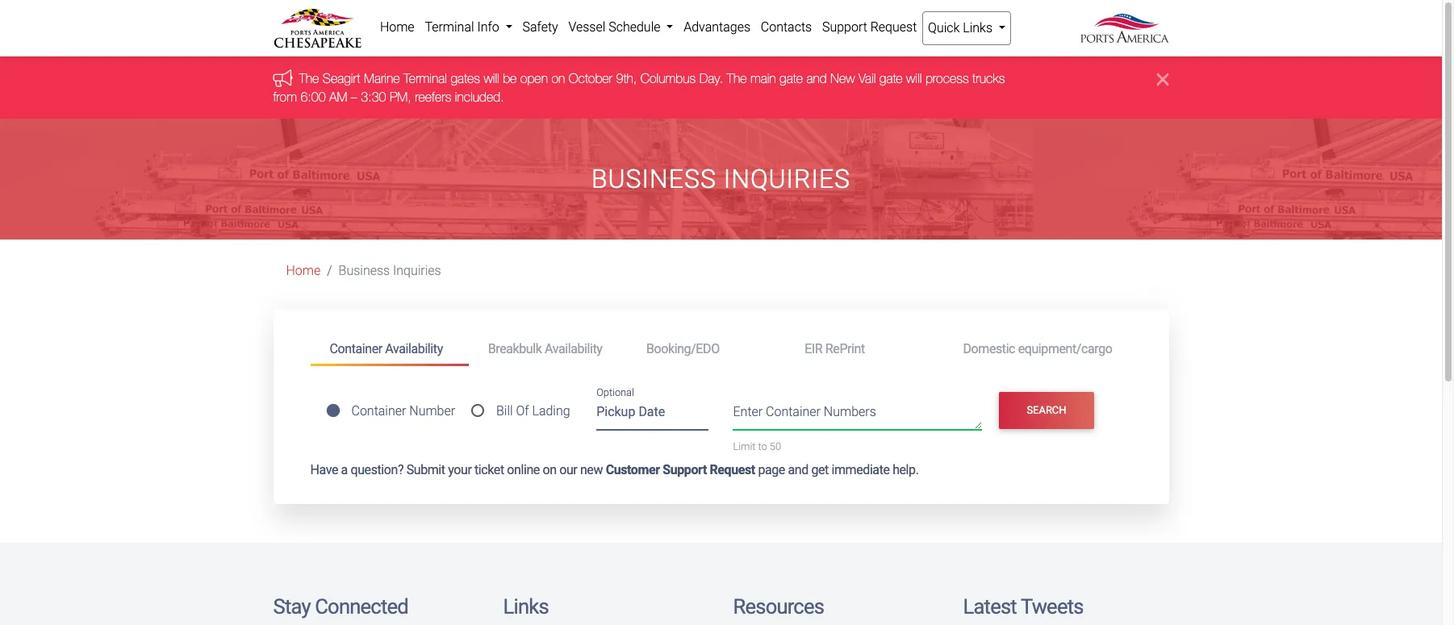 Task type: describe. For each thing, give the bounding box(es) containing it.
breakbulk availability link
[[469, 334, 627, 364]]

terminal info
[[425, 19, 503, 35]]

the seagirt marine terminal gates will be open on october 9th, columbus day. the main gate and new vail gate will process trucks from 6:00 am – 3:30 pm, reefers included. alert
[[0, 57, 1442, 119]]

the seagirt marine terminal gates will be open on october 9th, columbus day. the main gate and new vail gate will process trucks from 6:00 am – 3:30 pm, reefers included. link
[[273, 71, 1005, 104]]

links inside 'link'
[[963, 20, 993, 36]]

number
[[409, 404, 455, 419]]

eir reprint link
[[786, 334, 944, 364]]

day.
[[700, 71, 723, 86]]

safety
[[523, 19, 558, 35]]

0 vertical spatial business
[[592, 164, 717, 195]]

reefers
[[415, 89, 452, 104]]

from
[[273, 89, 297, 104]]

Optional text field
[[597, 399, 709, 431]]

trucks
[[973, 71, 1005, 86]]

main
[[751, 71, 776, 86]]

bill of lading
[[496, 404, 570, 419]]

to
[[758, 441, 767, 453]]

50
[[770, 441, 781, 453]]

2 will from the left
[[907, 71, 922, 86]]

booking/edo
[[647, 341, 720, 356]]

contacts link
[[756, 11, 817, 44]]

of
[[516, 404, 529, 419]]

limit to 50
[[733, 441, 781, 453]]

question?
[[351, 462, 404, 478]]

process
[[926, 71, 969, 86]]

support request link
[[817, 11, 922, 44]]

container for container number
[[352, 404, 406, 419]]

latest tweets
[[963, 595, 1084, 619]]

container for container availability
[[330, 341, 382, 356]]

our
[[560, 462, 577, 478]]

1 horizontal spatial home link
[[375, 11, 420, 44]]

container availability link
[[310, 334, 469, 366]]

quick links
[[928, 20, 996, 36]]

container number
[[352, 404, 455, 419]]

advantages link
[[679, 11, 756, 44]]

eir reprint
[[805, 341, 865, 356]]

quick links link
[[922, 11, 1012, 45]]

1 vertical spatial support
[[663, 462, 707, 478]]

domestic equipment/cargo link
[[944, 334, 1132, 364]]

–
[[351, 89, 357, 104]]

search
[[1027, 405, 1067, 417]]

columbus
[[641, 71, 696, 86]]

1 horizontal spatial inquiries
[[724, 164, 851, 195]]

october
[[569, 71, 613, 86]]

have
[[310, 462, 338, 478]]

1 the from the left
[[299, 71, 319, 86]]

bill
[[496, 404, 513, 419]]

connected
[[315, 595, 408, 619]]

home for bottom home link
[[286, 263, 321, 279]]

0 vertical spatial request
[[871, 19, 917, 35]]

online
[[507, 462, 540, 478]]

booking/edo link
[[627, 334, 786, 364]]

domestic
[[963, 341, 1016, 356]]

1 will from the left
[[484, 71, 499, 86]]

6:00
[[301, 89, 326, 104]]

vessel
[[569, 19, 606, 35]]

home for right home link
[[380, 19, 415, 35]]

tweets
[[1021, 595, 1084, 619]]

2 gate from the left
[[880, 71, 903, 86]]

1 gate from the left
[[780, 71, 803, 86]]

availability for breakbulk availability
[[545, 341, 603, 356]]

marine
[[364, 71, 400, 86]]

enter
[[733, 404, 763, 420]]

resources
[[733, 595, 824, 619]]

immediate
[[832, 462, 890, 478]]

help.
[[893, 462, 919, 478]]

included.
[[455, 89, 504, 104]]

advantages
[[684, 19, 751, 35]]

9th,
[[616, 71, 637, 86]]



Task type: vqa. For each thing, say whether or not it's contained in the screenshot.
using
no



Task type: locate. For each thing, give the bounding box(es) containing it.
home
[[380, 19, 415, 35], [286, 263, 321, 279]]

1 horizontal spatial availability
[[545, 341, 603, 356]]

1 vertical spatial and
[[788, 462, 809, 478]]

inquiries
[[724, 164, 851, 195], [393, 263, 441, 279]]

1 horizontal spatial home
[[380, 19, 415, 35]]

open
[[521, 71, 548, 86]]

business
[[592, 164, 717, 195], [339, 263, 390, 279]]

request
[[871, 19, 917, 35], [710, 462, 755, 478]]

1 vertical spatial links
[[503, 595, 549, 619]]

1 vertical spatial business
[[339, 263, 390, 279]]

will left the process
[[907, 71, 922, 86]]

and left get
[[788, 462, 809, 478]]

breakbulk availability
[[488, 341, 603, 356]]

ticket
[[475, 462, 504, 478]]

on right 'open'
[[552, 71, 565, 86]]

stay connected
[[273, 595, 408, 619]]

on left our
[[543, 462, 557, 478]]

container availability
[[330, 341, 443, 356]]

search button
[[999, 392, 1094, 430]]

gate right vail
[[880, 71, 903, 86]]

container up 50
[[766, 404, 821, 420]]

support up new
[[822, 19, 868, 35]]

reprint
[[826, 341, 865, 356]]

the right day.
[[727, 71, 747, 86]]

2 the from the left
[[727, 71, 747, 86]]

breakbulk
[[488, 341, 542, 356]]

1 vertical spatial request
[[710, 462, 755, 478]]

1 availability from the left
[[385, 341, 443, 356]]

customer
[[606, 462, 660, 478]]

1 vertical spatial home link
[[286, 263, 321, 279]]

am
[[329, 89, 347, 104]]

request down limit on the right of page
[[710, 462, 755, 478]]

a
[[341, 462, 348, 478]]

2 availability from the left
[[545, 341, 603, 356]]

limit
[[733, 441, 756, 453]]

business inquiries
[[592, 164, 851, 195], [339, 263, 441, 279]]

0 vertical spatial home link
[[375, 11, 420, 44]]

0 vertical spatial business inquiries
[[592, 164, 851, 195]]

contacts
[[761, 19, 812, 35]]

and inside the seagirt marine terminal gates will be open on october 9th, columbus day. the main gate and new vail gate will process trucks from 6:00 am – 3:30 pm, reefers included.
[[807, 71, 827, 86]]

on
[[552, 71, 565, 86], [543, 462, 557, 478]]

new
[[580, 462, 603, 478]]

your
[[448, 462, 472, 478]]

gate
[[780, 71, 803, 86], [880, 71, 903, 86]]

0 horizontal spatial request
[[710, 462, 755, 478]]

info
[[477, 19, 499, 35]]

numbers
[[824, 404, 876, 420]]

customer support request link
[[606, 462, 755, 478]]

equipment/cargo
[[1018, 341, 1113, 356]]

lading
[[532, 404, 570, 419]]

1 vertical spatial business inquiries
[[339, 263, 441, 279]]

schedule
[[609, 19, 661, 35]]

availability up container number
[[385, 341, 443, 356]]

latest
[[963, 595, 1017, 619]]

domestic equipment/cargo
[[963, 341, 1113, 356]]

1 horizontal spatial business inquiries
[[592, 164, 851, 195]]

1 vertical spatial home
[[286, 263, 321, 279]]

vessel schedule
[[569, 19, 664, 35]]

0 vertical spatial support
[[822, 19, 868, 35]]

submit
[[407, 462, 445, 478]]

support request
[[822, 19, 917, 35]]

vessel schedule link
[[563, 11, 679, 44]]

0 vertical spatial links
[[963, 20, 993, 36]]

and left new
[[807, 71, 827, 86]]

0 horizontal spatial home
[[286, 263, 321, 279]]

new
[[831, 71, 855, 86]]

0 horizontal spatial the
[[299, 71, 319, 86]]

safety link
[[517, 11, 563, 44]]

0 horizontal spatial business
[[339, 263, 390, 279]]

container up container number
[[330, 341, 382, 356]]

the seagirt marine terminal gates will be open on october 9th, columbus day. the main gate and new vail gate will process trucks from 6:00 am – 3:30 pm, reefers included.
[[273, 71, 1005, 104]]

1 vertical spatial terminal
[[404, 71, 447, 86]]

request left quick
[[871, 19, 917, 35]]

support inside support request link
[[822, 19, 868, 35]]

close image
[[1157, 70, 1169, 89]]

home link
[[375, 11, 420, 44], [286, 263, 321, 279]]

0 vertical spatial on
[[552, 71, 565, 86]]

1 horizontal spatial links
[[963, 20, 993, 36]]

page
[[758, 462, 785, 478]]

1 horizontal spatial request
[[871, 19, 917, 35]]

gate right 'main'
[[780, 71, 803, 86]]

terminal inside the seagirt marine terminal gates will be open on october 9th, columbus day. the main gate and new vail gate will process trucks from 6:00 am – 3:30 pm, reefers included.
[[404, 71, 447, 86]]

0 horizontal spatial inquiries
[[393, 263, 441, 279]]

1 vertical spatial on
[[543, 462, 557, 478]]

availability right breakbulk at the left of page
[[545, 341, 603, 356]]

support right the customer
[[663, 462, 707, 478]]

availability for container availability
[[385, 341, 443, 356]]

the up 6:00
[[299, 71, 319, 86]]

bullhorn image
[[273, 69, 299, 87]]

enter container numbers
[[733, 404, 876, 420]]

1 horizontal spatial support
[[822, 19, 868, 35]]

links
[[963, 20, 993, 36], [503, 595, 549, 619]]

0 vertical spatial inquiries
[[724, 164, 851, 195]]

1 horizontal spatial business
[[592, 164, 717, 195]]

0 vertical spatial home
[[380, 19, 415, 35]]

1 vertical spatial inquiries
[[393, 263, 441, 279]]

3:30
[[361, 89, 386, 104]]

seagirt
[[323, 71, 360, 86]]

0 horizontal spatial will
[[484, 71, 499, 86]]

quick
[[928, 20, 960, 36]]

optional
[[597, 387, 634, 399]]

1 horizontal spatial the
[[727, 71, 747, 86]]

terminal up reefers on the top
[[404, 71, 447, 86]]

terminal info link
[[420, 11, 517, 44]]

0 vertical spatial terminal
[[425, 19, 474, 35]]

0 horizontal spatial availability
[[385, 341, 443, 356]]

terminal
[[425, 19, 474, 35], [404, 71, 447, 86]]

0 vertical spatial and
[[807, 71, 827, 86]]

have a question? submit your ticket online on our new customer support request page and get immediate help.
[[310, 462, 919, 478]]

0 horizontal spatial home link
[[286, 263, 321, 279]]

pm,
[[390, 89, 411, 104]]

stay
[[273, 595, 311, 619]]

be
[[503, 71, 517, 86]]

will left be
[[484, 71, 499, 86]]

container
[[330, 341, 382, 356], [352, 404, 406, 419], [766, 404, 821, 420]]

get
[[812, 462, 829, 478]]

container left number
[[352, 404, 406, 419]]

vail
[[859, 71, 876, 86]]

0 horizontal spatial gate
[[780, 71, 803, 86]]

terminal left info
[[425, 19, 474, 35]]

1 horizontal spatial gate
[[880, 71, 903, 86]]

eir
[[805, 341, 823, 356]]

gates
[[451, 71, 480, 86]]

0 horizontal spatial business inquiries
[[339, 263, 441, 279]]

0 horizontal spatial links
[[503, 595, 549, 619]]

will
[[484, 71, 499, 86], [907, 71, 922, 86]]

support
[[822, 19, 868, 35], [663, 462, 707, 478]]

on inside the seagirt marine terminal gates will be open on october 9th, columbus day. the main gate and new vail gate will process trucks from 6:00 am – 3:30 pm, reefers included.
[[552, 71, 565, 86]]

1 horizontal spatial will
[[907, 71, 922, 86]]

Enter Container Numbers text field
[[733, 403, 982, 430]]

availability
[[385, 341, 443, 356], [545, 341, 603, 356]]

0 horizontal spatial support
[[663, 462, 707, 478]]



